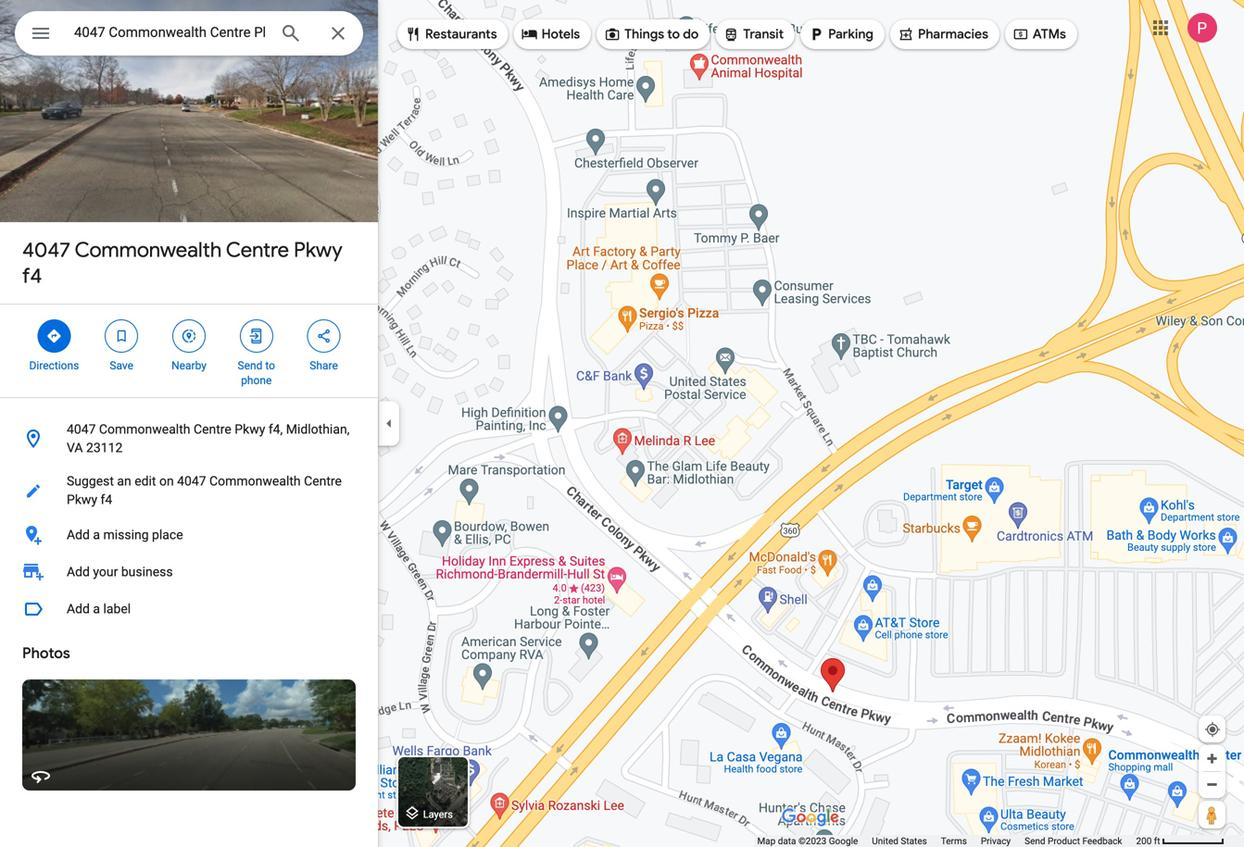 Task type: vqa. For each thing, say whether or not it's contained in the screenshot.


Task type: describe. For each thing, give the bounding box(es) containing it.
feedback
[[1082, 836, 1122, 847]]

your
[[93, 565, 118, 580]]

add a missing place button
[[0, 517, 378, 554]]

none field inside the 4047 commonwealth centre pkwy f4, midlothian, va 23112 field
[[74, 21, 265, 44]]

google
[[829, 836, 858, 847]]

200 ft
[[1136, 836, 1160, 847]]

an
[[117, 474, 131, 489]]

add for add your business
[[67, 565, 90, 580]]

suggest an edit on 4047 commonwealth centre pkwy f4 button
[[0, 465, 378, 517]]

parking
[[828, 26, 874, 43]]

pkwy for 4047 commonwealth centre pkwy f4, midlothian, va 23112
[[235, 422, 265, 437]]

pharmacies
[[918, 26, 988, 43]]

united states
[[872, 836, 927, 847]]

states
[[901, 836, 927, 847]]

atms
[[1033, 26, 1066, 43]]

add a label button
[[0, 591, 378, 628]]


[[248, 326, 265, 346]]

©2023
[[798, 836, 827, 847]]

missing
[[103, 528, 149, 543]]

4047 commonwealth centre pkwy f4 main content
[[0, 0, 378, 848]]

zoom out image
[[1205, 778, 1219, 792]]

to inside send to phone
[[265, 359, 275, 372]]


[[181, 326, 197, 346]]

commonwealth for 4047 commonwealth centre pkwy f4
[[75, 237, 222, 263]]

pkwy for 4047 commonwealth centre pkwy f4
[[294, 237, 342, 263]]

do
[[683, 26, 699, 43]]

midlothian,
[[286, 422, 350, 437]]


[[316, 326, 332, 346]]

google account: payton hansen  
(payton.hansen@adept.ai) image
[[1188, 13, 1217, 43]]

send to phone
[[238, 359, 275, 387]]

4047 commonwealth centre pkwy f4
[[22, 237, 342, 289]]

commonwealth inside suggest an edit on 4047 commonwealth centre pkwy f4
[[209, 474, 301, 489]]

4047 for 4047 commonwealth centre pkwy f4
[[22, 237, 70, 263]]

 transit
[[723, 24, 784, 44]]

 search field
[[15, 11, 363, 59]]

edit
[[135, 474, 156, 489]]

layers
[[423, 809, 453, 821]]

add for add a label
[[67, 602, 90, 617]]

to inside  things to do
[[667, 26, 680, 43]]


[[898, 24, 914, 44]]

united states button
[[872, 836, 927, 848]]

add for add a missing place
[[67, 528, 90, 543]]

 pharmacies
[[898, 24, 988, 44]]

terms button
[[941, 836, 967, 848]]

show street view coverage image
[[1199, 801, 1226, 829]]

add a missing place
[[67, 528, 183, 543]]

pkwy inside suggest an edit on 4047 commonwealth centre pkwy f4
[[67, 492, 97, 508]]


[[30, 20, 52, 47]]

business
[[121, 565, 173, 580]]

va
[[67, 440, 83, 456]]


[[604, 24, 621, 44]]


[[405, 24, 422, 44]]

a for label
[[93, 602, 100, 617]]



Task type: locate. For each thing, give the bounding box(es) containing it.
product
[[1048, 836, 1080, 847]]

privacy button
[[981, 836, 1011, 848]]

2 add from the top
[[67, 565, 90, 580]]

0 vertical spatial pkwy
[[294, 237, 342, 263]]

centre down midlothian,
[[304, 474, 342, 489]]

0 vertical spatial to
[[667, 26, 680, 43]]

pkwy inside 4047 commonwealth centre pkwy f4
[[294, 237, 342, 263]]

 things to do
[[604, 24, 699, 44]]

 hotels
[[521, 24, 580, 44]]

suggest an edit on 4047 commonwealth centre pkwy f4
[[67, 474, 342, 508]]

0 horizontal spatial send
[[238, 359, 263, 372]]

pkwy up 
[[294, 237, 342, 263]]

0 horizontal spatial to
[[265, 359, 275, 372]]

commonwealth inside 4047 commonwealth centre pkwy f4
[[75, 237, 222, 263]]

1 horizontal spatial send
[[1025, 836, 1045, 847]]

1 vertical spatial send
[[1025, 836, 1045, 847]]

1 vertical spatial a
[[93, 602, 100, 617]]

4047
[[22, 237, 70, 263], [67, 422, 96, 437], [177, 474, 206, 489]]

 atms
[[1012, 24, 1066, 44]]

privacy
[[981, 836, 1011, 847]]

add your business
[[67, 565, 173, 580]]

2 vertical spatial pkwy
[[67, 492, 97, 508]]

send for send to phone
[[238, 359, 263, 372]]

0 vertical spatial send
[[238, 359, 263, 372]]

commonwealth
[[75, 237, 222, 263], [99, 422, 190, 437], [209, 474, 301, 489]]

label
[[103, 602, 131, 617]]

terms
[[941, 836, 967, 847]]

1 horizontal spatial pkwy
[[235, 422, 265, 437]]

2 vertical spatial add
[[67, 602, 90, 617]]

add a label
[[67, 602, 131, 617]]

footer containing map data ©2023 google
[[757, 836, 1136, 848]]

4047 up va
[[67, 422, 96, 437]]

commonwealth up the 23112
[[99, 422, 190, 437]]

send inside button
[[1025, 836, 1045, 847]]

to
[[667, 26, 680, 43], [265, 359, 275, 372]]

0 horizontal spatial pkwy
[[67, 492, 97, 508]]

to left 'do' in the top right of the page
[[667, 26, 680, 43]]

add
[[67, 528, 90, 543], [67, 565, 90, 580], [67, 602, 90, 617]]

1 vertical spatial pkwy
[[235, 422, 265, 437]]

footer
[[757, 836, 1136, 848]]

4047 inside 4047 commonwealth centre pkwy f4
[[22, 237, 70, 263]]

centre inside suggest an edit on 4047 commonwealth centre pkwy f4
[[304, 474, 342, 489]]


[[808, 24, 825, 44]]

a left missing
[[93, 528, 100, 543]]

1 vertical spatial centre
[[194, 422, 231, 437]]

transit
[[743, 26, 784, 43]]

hotels
[[542, 26, 580, 43]]

4047 Commonwealth Centre Pkwy F4, Midlothian, VA 23112 field
[[15, 11, 363, 56]]

photos
[[22, 644, 70, 663]]

200
[[1136, 836, 1152, 847]]

2 horizontal spatial pkwy
[[294, 237, 342, 263]]

a
[[93, 528, 100, 543], [93, 602, 100, 617]]

1 vertical spatial add
[[67, 565, 90, 580]]

a for missing
[[93, 528, 100, 543]]

send up phone
[[238, 359, 263, 372]]

2 vertical spatial 4047
[[177, 474, 206, 489]]

a inside button
[[93, 528, 100, 543]]

2 vertical spatial centre
[[304, 474, 342, 489]]


[[113, 326, 130, 346]]


[[723, 24, 740, 44]]


[[1012, 24, 1029, 44]]


[[46, 326, 62, 346]]

nearby
[[171, 359, 207, 372]]

centre inside 4047 commonwealth centre pkwy f4, midlothian, va 23112
[[194, 422, 231, 437]]

data
[[778, 836, 796, 847]]

add inside button
[[67, 528, 90, 543]]

1 vertical spatial commonwealth
[[99, 422, 190, 437]]

0 vertical spatial a
[[93, 528, 100, 543]]

suggest
[[67, 474, 114, 489]]

1 vertical spatial f4
[[101, 492, 112, 508]]

0 vertical spatial commonwealth
[[75, 237, 222, 263]]

0 vertical spatial centre
[[226, 237, 289, 263]]

zoom in image
[[1205, 752, 1219, 766]]

None field
[[74, 21, 265, 44]]

4047 commonwealth centre pkwy f4, midlothian, va 23112
[[67, 422, 350, 456]]

centre up suggest an edit on 4047 commonwealth centre pkwy f4
[[194, 422, 231, 437]]

ft
[[1154, 836, 1160, 847]]

f4 inside suggest an edit on 4047 commonwealth centre pkwy f4
[[101, 492, 112, 508]]

0 vertical spatial add
[[67, 528, 90, 543]]

commonwealth down the f4, at left
[[209, 474, 301, 489]]

add left label
[[67, 602, 90, 617]]

centre
[[226, 237, 289, 263], [194, 422, 231, 437], [304, 474, 342, 489]]

1 vertical spatial to
[[265, 359, 275, 372]]

2 vertical spatial commonwealth
[[209, 474, 301, 489]]

4047 inside suggest an edit on 4047 commonwealth centre pkwy f4
[[177, 474, 206, 489]]

 restaurants
[[405, 24, 497, 44]]

save
[[110, 359, 133, 372]]

actions for 4047 commonwealth centre pkwy f4 region
[[0, 305, 378, 397]]

add inside "button"
[[67, 602, 90, 617]]

 parking
[[808, 24, 874, 44]]

footer inside google maps element
[[757, 836, 1136, 848]]

commonwealth up 
[[75, 237, 222, 263]]

23112
[[86, 440, 123, 456]]

0 vertical spatial 4047
[[22, 237, 70, 263]]

commonwealth for 4047 commonwealth centre pkwy f4, midlothian, va 23112
[[99, 422, 190, 437]]

directions
[[29, 359, 79, 372]]

centre inside 4047 commonwealth centre pkwy f4
[[226, 237, 289, 263]]

centre up ''
[[226, 237, 289, 263]]

0 vertical spatial f4
[[22, 263, 42, 289]]

send for send product feedback
[[1025, 836, 1045, 847]]

google maps element
[[0, 0, 1244, 848]]

f4
[[22, 263, 42, 289], [101, 492, 112, 508]]

1 vertical spatial 4047
[[67, 422, 96, 437]]

0 horizontal spatial f4
[[22, 263, 42, 289]]

centre for 4047 commonwealth centre pkwy f4, midlothian, va 23112
[[194, 422, 231, 437]]

send
[[238, 359, 263, 372], [1025, 836, 1045, 847]]

things
[[625, 26, 664, 43]]

3 add from the top
[[67, 602, 90, 617]]

send inside send to phone
[[238, 359, 263, 372]]

map data ©2023 google
[[757, 836, 858, 847]]

commonwealth inside 4047 commonwealth centre pkwy f4, midlothian, va 23112
[[99, 422, 190, 437]]

add left 'your'
[[67, 565, 90, 580]]

pkwy down suggest
[[67, 492, 97, 508]]

4047 right on
[[177, 474, 206, 489]]

place
[[152, 528, 183, 543]]

send left product
[[1025, 836, 1045, 847]]

a left label
[[93, 602, 100, 617]]

1 horizontal spatial f4
[[101, 492, 112, 508]]

restaurants
[[425, 26, 497, 43]]

200 ft button
[[1136, 836, 1225, 847]]

pkwy inside 4047 commonwealth centre pkwy f4, midlothian, va 23112
[[235, 422, 265, 437]]

pkwy
[[294, 237, 342, 263], [235, 422, 265, 437], [67, 492, 97, 508]]

4047 up 
[[22, 237, 70, 263]]

 button
[[15, 11, 67, 59]]

show your location image
[[1204, 722, 1221, 738]]

a inside "button"
[[93, 602, 100, 617]]

add your business link
[[0, 554, 378, 591]]


[[521, 24, 538, 44]]

2 a from the top
[[93, 602, 100, 617]]

f4 down suggest
[[101, 492, 112, 508]]

f4 up the directions
[[22, 263, 42, 289]]

phone
[[241, 374, 272, 387]]

1 horizontal spatial to
[[667, 26, 680, 43]]

send product feedback button
[[1025, 836, 1122, 848]]

f4,
[[268, 422, 283, 437]]

centre for 4047 commonwealth centre pkwy f4
[[226, 237, 289, 263]]

collapse side panel image
[[379, 414, 399, 434]]

united
[[872, 836, 899, 847]]

map
[[757, 836, 776, 847]]

1 a from the top
[[93, 528, 100, 543]]

4047 commonwealth centre pkwy f4, midlothian, va 23112 button
[[0, 413, 378, 465]]

4047 for 4047 commonwealth centre pkwy f4, midlothian, va 23112
[[67, 422, 96, 437]]

to up phone
[[265, 359, 275, 372]]

on
[[159, 474, 174, 489]]

4047 inside 4047 commonwealth centre pkwy f4, midlothian, va 23112
[[67, 422, 96, 437]]

1 add from the top
[[67, 528, 90, 543]]

add left missing
[[67, 528, 90, 543]]

send product feedback
[[1025, 836, 1122, 847]]

f4 inside 4047 commonwealth centre pkwy f4
[[22, 263, 42, 289]]

share
[[310, 359, 338, 372]]

pkwy left the f4, at left
[[235, 422, 265, 437]]



